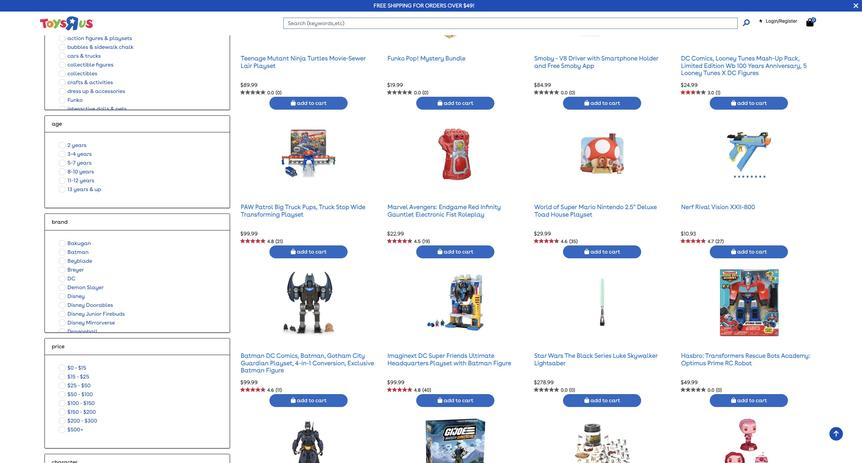 Task type: describe. For each thing, give the bounding box(es) containing it.
conversion,
[[313, 360, 346, 367]]

8-
[[67, 169, 73, 175]]

action figures
[[67, 26, 103, 33]]

playsets inside action figures & playsets button
[[109, 35, 132, 41]]

action for action figure playsets & vehicles
[[67, 17, 84, 24]]

- for $25
[[78, 383, 80, 389]]

funko for funko
[[67, 97, 83, 103]]

figures for action figures & playsets
[[85, 35, 103, 41]]

$150 inside button
[[83, 400, 95, 407]]

age element
[[52, 120, 223, 128]]

$50 - $100 button
[[57, 390, 95, 399]]

gotham
[[327, 353, 351, 360]]

0 horizontal spatial smoby
[[535, 55, 554, 62]]

funko pop! mystery bundle image
[[422, 0, 490, 39]]

batman adventures, batman action figure with 16 armor accessories, 17 points of articulation image
[[281, 418, 337, 464]]

playset inside world of super mario nintendo 2.5" deluxe toad house playset
[[570, 211, 593, 218]]

comics, inside batman dc comics, batman, gotham city guardian playset, 4-in-1 conversion, exclusive batman figure
[[276, 353, 299, 360]]

endgame
[[439, 204, 467, 211]]

(35)
[[570, 239, 578, 244]]

nerf rival vision xxii-800 link
[[681, 204, 755, 211]]

$49.99
[[681, 380, 698, 386]]

$150 inside 'button'
[[67, 409, 79, 416]]

$25 inside button
[[80, 374, 89, 380]]

holder
[[639, 55, 659, 62]]

up inside the dress up & accessories button
[[82, 88, 89, 94]]

collectibles
[[67, 70, 97, 77]]

playset inside teenage mutant ninja turtles movie-sewer lair playset
[[254, 62, 276, 69]]

batman dc comics, batman, gotham city guardian playset, 4-in-1 conversion, exclusive batman figure
[[241, 353, 374, 374]]

super for of
[[561, 204, 577, 211]]

funko pop! mystery bundle
[[388, 55, 466, 62]]

$50 - $100
[[67, 392, 93, 398]]

- for smoby
[[556, 55, 558, 62]]

4.6 (11)
[[267, 388, 282, 393]]

playsets inside action figure playsets & vehicles button
[[102, 17, 124, 24]]

up
[[775, 55, 783, 62]]

marvel
[[388, 204, 408, 211]]

nerf rival vision xxii-800
[[681, 204, 755, 211]]

paw
[[241, 204, 254, 211]]

1 vertical spatial looney
[[681, 69, 702, 77]]

disney for disney junior firebuds
[[67, 311, 85, 317]]

playset inside imaginext dc super friends ultimate headquarters playset with batman figure
[[430, 360, 452, 367]]

beyblade button
[[57, 257, 94, 266]]

4.6 for 4.6 (35)
[[561, 239, 568, 244]]

imaginext dc super friends ultimate headquarters playset with batman figure image
[[428, 269, 484, 337]]

chalk
[[119, 44, 134, 50]]

1 horizontal spatial $50
[[81, 383, 91, 389]]

pack,
[[785, 55, 800, 62]]

marvel avengers: endgame red infinity gauntlet electronic fist roleplay image
[[428, 120, 484, 188]]

0 horizontal spatial $15
[[67, 374, 75, 380]]

disney for disney mirrorverse
[[67, 320, 85, 326]]

$500+ button
[[57, 426, 86, 435]]

lair
[[241, 62, 252, 69]]

$200 inside 'button'
[[83, 409, 96, 416]]

stop
[[336, 204, 349, 211]]

funko for funko pop! mystery bundle
[[388, 55, 405, 62]]

mystery
[[421, 55, 444, 62]]

& down 11-12 years
[[89, 186, 93, 193]]

figures
[[738, 69, 759, 77]]

0 vertical spatial $100
[[81, 392, 93, 398]]

pets
[[116, 106, 127, 112]]

friends
[[447, 353, 467, 360]]

(40)
[[423, 388, 431, 393]]

figure
[[85, 17, 100, 24]]

100
[[737, 62, 747, 69]]

years inside button
[[72, 142, 86, 148]]

demon
[[67, 284, 86, 291]]

teenage mutant ninja turtles movie-sewer lair playset
[[241, 55, 366, 69]]

shopping bag image for dc comics, looney tunes mash-up pack, limited edition wb 100 years anniversary, 5 looney tunes x dc figures
[[732, 100, 736, 106]]

character element
[[52, 459, 223, 464]]

rival
[[696, 204, 710, 211]]

2 years
[[67, 142, 86, 148]]

dc comics, looney tunes mash-up pack, limited edition wb 100 years anniversary, 5 looney tunes x dc figures link
[[681, 55, 807, 77]]

figures for collectible figures
[[96, 61, 114, 68]]

$10.93
[[681, 231, 696, 237]]

paw patrol big truck pups, truck stop wide transforming playset image
[[281, 120, 337, 188]]

toad
[[535, 211, 550, 218]]

0.0 for mutant
[[267, 90, 274, 96]]

dress up & accessories
[[67, 88, 125, 94]]

world
[[535, 204, 552, 211]]

age
[[52, 121, 62, 127]]

2
[[67, 142, 71, 148]]

$0 - $15
[[67, 365, 86, 371]]

(0) for mystery
[[423, 90, 428, 96]]

3-
[[67, 151, 73, 157]]

crafts
[[67, 79, 83, 86]]

hasbro:
[[681, 353, 704, 360]]

paw patrol big truck pups, truck stop wide transforming playset link
[[241, 204, 365, 218]]

lightsaber
[[535, 360, 566, 367]]

0 vertical spatial tunes
[[738, 55, 755, 62]]

3.0 (1)
[[708, 90, 721, 96]]

sidewalk
[[94, 44, 118, 50]]

in-
[[301, 360, 309, 367]]

hasbro: transformers rescue bots academy: optimus prime rc robot image
[[715, 269, 783, 337]]

years for 12
[[80, 177, 94, 184]]

bots
[[767, 353, 780, 360]]

- for $200
[[81, 418, 83, 424]]

funko button
[[57, 96, 85, 105]]

shopping bag image for marvel avengers: endgame red infinity gauntlet electronic fist roleplay
[[438, 249, 443, 254]]

red
[[468, 204, 479, 211]]

1 horizontal spatial smoby
[[561, 62, 581, 69]]

star wars the black series luke skywalker lightsaber image
[[575, 269, 630, 337]]

0.0 for -
[[561, 90, 568, 96]]

x
[[722, 69, 726, 77]]

$25 inside button
[[67, 383, 77, 389]]

shopping bag image for teenage mutant ninja turtles movie-sewer lair playset
[[291, 100, 296, 106]]

teenage
[[241, 55, 266, 62]]

academy:
[[781, 353, 811, 360]]

rescue
[[746, 353, 766, 360]]

figure inside batman dc comics, batman, gotham city guardian playset, 4-in-1 conversion, exclusive batman figure
[[266, 367, 284, 374]]

figures for action figures
[[85, 26, 103, 33]]

vision
[[712, 204, 729, 211]]

smartphone
[[602, 55, 638, 62]]

vehicles
[[131, 17, 151, 24]]

- for $50
[[78, 392, 80, 398]]

bakugan
[[67, 240, 91, 247]]

batman,
[[301, 353, 326, 360]]

price
[[52, 344, 65, 350]]

wars
[[548, 353, 563, 360]]

4-
[[295, 360, 301, 367]]

- for $100
[[80, 400, 82, 407]]

13 years & up
[[67, 186, 101, 193]]

shopping bag image for paw patrol big truck pups, truck stop wide transforming playset
[[291, 249, 296, 254]]

free
[[548, 62, 560, 69]]

4.8 (21)
[[267, 239, 283, 244]]

4
[[73, 151, 76, 157]]

series
[[595, 353, 612, 360]]

pups,
[[302, 204, 318, 211]]

0 link
[[807, 17, 821, 27]]

wb
[[726, 62, 736, 69]]

teenage mutant ninja turtles movie-sewer lair playset image
[[281, 0, 337, 39]]

& right cars
[[80, 53, 84, 59]]

figure inside imaginext dc super friends ultimate headquarters playset with batman figure
[[494, 360, 511, 367]]

toys r us image
[[40, 16, 94, 31]]

mirrorverse
[[86, 320, 115, 326]]

imaginext dc super friends ultimate headquarters playset with batman figure
[[388, 353, 511, 367]]

free shipping for orders over $49!
[[374, 2, 475, 9]]

city
[[353, 353, 365, 360]]

roleplay
[[458, 211, 485, 218]]

& down crafts & activities
[[90, 88, 94, 94]]

$99.99 for batman dc comics, batman, gotham city guardian playset, 4-in-1 conversion, exclusive batman figure
[[240, 380, 258, 386]]

with inside "smoby - v8 driver with smartphone holder and free smoby app"
[[587, 55, 600, 62]]

comics, inside dc comics, looney tunes mash-up pack, limited edition wb 100 years anniversary, 5 looney tunes x dc figures
[[692, 55, 714, 62]]

g.i. joe mission critical: sgt slaughter figure pack image
[[422, 418, 490, 464]]

edition
[[704, 62, 725, 69]]

years for 4
[[77, 151, 92, 157]]

dc comics, looney tunes mash-up pack, limited edition wb 100 years anniversary, 5 looney tunes x dc figures image
[[721, 0, 777, 39]]



Task type: locate. For each thing, give the bounding box(es) containing it.
action inside button
[[67, 17, 84, 24]]

shopping bag image for funko pop! mystery bundle
[[438, 100, 443, 106]]

0 horizontal spatial truck
[[285, 204, 301, 211]]

4.8 (40)
[[414, 388, 431, 393]]

$99.99 down headquarters
[[387, 380, 405, 386]]

super left "friends"
[[429, 353, 445, 360]]

dc inside imaginext dc super friends ultimate headquarters playset with batman figure
[[418, 353, 427, 360]]

0 horizontal spatial figure
[[266, 367, 284, 374]]

years up 11-12 years
[[79, 169, 94, 175]]

1 horizontal spatial looney
[[716, 55, 737, 62]]

0 vertical spatial up
[[82, 88, 89, 94]]

4.8 left (40)
[[414, 388, 421, 393]]

true heroes military-inspired forces bucket, created for you by toys r us image
[[575, 418, 630, 464]]

smoby down "driver"
[[561, 62, 581, 69]]

action figures & playsets
[[67, 35, 132, 41]]

$150 down $100 - $150 button
[[67, 409, 79, 416]]

funko
[[388, 55, 405, 62], [67, 97, 83, 103]]

to
[[309, 100, 314, 106], [456, 100, 461, 106], [603, 100, 608, 106], [749, 100, 755, 106], [309, 249, 314, 255], [456, 249, 461, 255], [603, 249, 608, 255], [749, 249, 755, 255], [309, 398, 314, 404], [456, 398, 461, 404], [603, 398, 608, 404], [749, 398, 755, 404]]

800
[[744, 204, 755, 211]]

4.6 left (35)
[[561, 239, 568, 244]]

0.0 (0) for -
[[561, 90, 575, 96]]

shopping bag image
[[807, 18, 814, 27], [291, 100, 296, 106], [438, 100, 443, 106], [585, 100, 589, 106], [732, 100, 736, 106], [291, 249, 296, 254], [438, 249, 443, 254], [585, 398, 589, 403], [732, 398, 736, 403]]

brand element
[[52, 218, 223, 226]]

1 vertical spatial $25
[[67, 383, 77, 389]]

batman up guardian
[[241, 353, 265, 360]]

dc comics, looney tunes mash-up pack, limited edition wb 100 years anniversary, 5 looney tunes x dc figures
[[681, 55, 807, 77]]

with inside imaginext dc super friends ultimate headquarters playset with batman figure
[[454, 360, 467, 367]]

1 horizontal spatial $100
[[81, 392, 93, 398]]

- down $15 - $25
[[78, 383, 80, 389]]

$15 down $0 - $15 button
[[67, 374, 75, 380]]

figure
[[494, 360, 511, 367], [266, 367, 284, 374]]

1 horizontal spatial super
[[561, 204, 577, 211]]

dc inside batman dc comics, batman, gotham city guardian playset, 4-in-1 conversion, exclusive batman figure
[[266, 353, 275, 360]]

app
[[583, 62, 594, 69]]

1 truck from the left
[[285, 204, 301, 211]]

1 horizontal spatial tunes
[[738, 55, 755, 62]]

0.0 (0) for pop!
[[414, 90, 428, 96]]

0.0 (0) for mutant
[[267, 90, 282, 96]]

truck left the stop
[[319, 204, 335, 211]]

interactive dolls & pets button
[[57, 105, 129, 113]]

action figures button
[[57, 25, 105, 34]]

1 horizontal spatial truck
[[319, 204, 335, 211]]

$150
[[83, 400, 95, 407], [67, 409, 79, 416]]

looney up wb
[[716, 55, 737, 62]]

playset down big
[[281, 211, 304, 218]]

dc inside button
[[67, 276, 75, 282]]

headquarters
[[388, 360, 429, 367]]

3-4 years button
[[57, 150, 94, 159]]

tunes
[[738, 55, 755, 62], [704, 69, 721, 77]]

0 horizontal spatial $50
[[67, 392, 77, 398]]

5-7 years button
[[57, 159, 94, 168]]

$49!
[[464, 2, 475, 9]]

$25 - $50 button
[[57, 382, 93, 390]]

1 vertical spatial super
[[429, 353, 445, 360]]

& left vehicles
[[126, 17, 129, 24]]

nerf rival vision xxii-800 image
[[721, 120, 777, 188]]

paw patrol big truck pups, truck stop wide transforming playset
[[241, 204, 365, 218]]

comics, up playset,
[[276, 353, 299, 360]]

of
[[554, 204, 559, 211]]

$89.99
[[240, 82, 258, 88]]

trucks
[[85, 53, 101, 59]]

anniversary,
[[766, 62, 802, 69]]

- for $150
[[80, 409, 82, 416]]

infinity
[[481, 204, 501, 211]]

Enter Keyword or Item No. search field
[[284, 18, 738, 29]]

action
[[67, 17, 84, 24], [67, 26, 84, 33], [67, 35, 84, 41]]

2 years button
[[57, 141, 89, 150]]

demon slayer
[[67, 284, 104, 291]]

& down collectibles
[[84, 79, 88, 86]]

4.8 left the (21)
[[267, 239, 274, 244]]

&
[[126, 17, 129, 24], [104, 35, 108, 41], [89, 44, 93, 50], [80, 53, 84, 59], [84, 79, 88, 86], [90, 88, 94, 94], [110, 106, 114, 112], [89, 186, 93, 193]]

batman down ultimate
[[468, 360, 492, 367]]

0 vertical spatial 4.8
[[267, 239, 274, 244]]

nintendo
[[597, 204, 624, 211]]

dc up limited
[[681, 55, 690, 62]]

(0) for ninja
[[276, 90, 282, 96]]

disney up dragonball button
[[67, 320, 85, 326]]

dc down wb
[[728, 69, 737, 77]]

1 horizontal spatial with
[[587, 55, 600, 62]]

the
[[565, 353, 575, 360]]

1 vertical spatial playsets
[[109, 35, 132, 41]]

0 horizontal spatial comics,
[[276, 353, 299, 360]]

$25 up $25 - $50
[[80, 374, 89, 380]]

& up sidewalk
[[104, 35, 108, 41]]

0 horizontal spatial $25
[[67, 383, 77, 389]]

0 vertical spatial $200
[[83, 409, 96, 416]]

dolls
[[96, 106, 109, 112]]

0 vertical spatial comics,
[[692, 55, 714, 62]]

$99.99 down transforming
[[240, 231, 258, 237]]

1 horizontal spatial comics,
[[692, 55, 714, 62]]

1 disney from the top
[[67, 293, 85, 300]]

2 vertical spatial action
[[67, 35, 84, 41]]

add
[[297, 100, 308, 106], [444, 100, 454, 106], [591, 100, 601, 106], [738, 100, 748, 106], [297, 249, 308, 255], [444, 249, 454, 255], [591, 249, 601, 255], [738, 249, 748, 255], [297, 398, 308, 404], [444, 398, 454, 404], [591, 398, 601, 404], [738, 398, 748, 404]]

0 vertical spatial playsets
[[102, 17, 124, 24]]

years up 3-4 years
[[72, 142, 86, 148]]

1 horizontal spatial figure
[[494, 360, 511, 367]]

disney for disney doorables
[[67, 302, 85, 309]]

big
[[275, 204, 284, 211]]

1 vertical spatial action
[[67, 26, 84, 33]]

crafts & activities
[[67, 79, 113, 86]]

shopping bag image
[[585, 249, 589, 254], [732, 249, 736, 254], [291, 398, 296, 403], [438, 398, 443, 403]]

1 vertical spatial $15
[[67, 374, 75, 380]]

star wars the black series luke skywalker lightsaber link
[[535, 353, 658, 367]]

4.6 left (11)
[[267, 388, 274, 393]]

shipping
[[388, 2, 412, 9]]

playsets up chalk
[[109, 35, 132, 41]]

batman dc comics, batman, gotham city guardian playset, 4-in-1 conversion, exclusive batman figure image
[[281, 269, 337, 337]]

$200 up the $300
[[83, 409, 96, 416]]

$100 up $100 - $150 on the left of page
[[81, 392, 93, 398]]

(0) for v8
[[570, 90, 575, 96]]

0 vertical spatial action
[[67, 17, 84, 24]]

$99.99 down guardian
[[240, 380, 258, 386]]

1 vertical spatial 4.8
[[414, 388, 421, 393]]

4.8 for 4.8 (40)
[[414, 388, 421, 393]]

up inside 13 years & up button
[[95, 186, 101, 193]]

cars
[[67, 53, 79, 59]]

dragonball
[[67, 329, 98, 335]]

1 vertical spatial figures
[[85, 35, 103, 41]]

& inside "button"
[[110, 106, 114, 112]]

close button image
[[854, 2, 859, 10]]

1 horizontal spatial funko
[[388, 55, 405, 62]]

0 vertical spatial $15
[[78, 365, 86, 371]]

figures up bubbles & sidewalk chalk button
[[85, 35, 103, 41]]

4.8 for 4.8 (21)
[[267, 239, 274, 244]]

None search field
[[284, 18, 750, 29]]

0 horizontal spatial with
[[454, 360, 467, 367]]

truck right big
[[285, 204, 301, 211]]

1 vertical spatial tunes
[[704, 69, 721, 77]]

0 horizontal spatial funko
[[67, 97, 83, 103]]

smoby up and at the top
[[535, 55, 554, 62]]

junior
[[86, 311, 101, 317]]

bubbles
[[67, 44, 88, 50]]

comics, up limited
[[692, 55, 714, 62]]

tunes down edition
[[704, 69, 721, 77]]

batman inside imaginext dc super friends ultimate headquarters playset with batman figure
[[468, 360, 492, 367]]

shopping bag image inside 0 link
[[807, 18, 814, 27]]

- for $0
[[75, 365, 77, 371]]

action for action figures & playsets
[[67, 35, 84, 41]]

1 vertical spatial comics,
[[276, 353, 299, 360]]

crafts & activities button
[[57, 78, 115, 87]]

bundle
[[446, 55, 466, 62]]

2 vertical spatial figures
[[96, 61, 114, 68]]

1 vertical spatial $150
[[67, 409, 79, 416]]

gauntlet
[[388, 211, 414, 218]]

1 vertical spatial $200
[[67, 418, 80, 424]]

transforming
[[241, 211, 280, 218]]

$150 - $200 button
[[57, 408, 98, 417]]

1 vertical spatial with
[[454, 360, 467, 367]]

exclusive
[[348, 360, 374, 367]]

$200 up $500+
[[67, 418, 80, 424]]

4 disney from the top
[[67, 320, 85, 326]]

- inside 'button'
[[80, 409, 82, 416]]

world of super mario nintendo 2.5" deluxe toad house playset
[[535, 204, 657, 218]]

smoby - v8 driver with smartphone holder and free smoby app image
[[568, 0, 637, 39]]

0 horizontal spatial looney
[[681, 69, 702, 77]]

disney junior firebuds button
[[57, 310, 127, 319]]

action figure playsets & vehicles button
[[57, 16, 153, 25]]

years for 7
[[77, 160, 92, 166]]

0 horizontal spatial $100
[[67, 400, 79, 407]]

playset down teenage
[[254, 62, 276, 69]]

disney doorables
[[67, 302, 113, 309]]

1 vertical spatial $100
[[67, 400, 79, 407]]

years up 8-10 years
[[77, 160, 92, 166]]

1 vertical spatial up
[[95, 186, 101, 193]]

0 horizontal spatial 4.8
[[267, 239, 274, 244]]

figure down playset,
[[266, 367, 284, 374]]

action for action figures
[[67, 26, 84, 33]]

playset down "friends"
[[430, 360, 452, 367]]

smoby
[[535, 55, 554, 62], [561, 62, 581, 69]]

batman dc comics, batman, gotham city guardian playset, 4-in-1 conversion, exclusive batman figure link
[[241, 353, 374, 374]]

0 vertical spatial figure
[[494, 360, 511, 367]]

super for dc
[[429, 353, 445, 360]]

$100 - $150
[[67, 400, 95, 407]]

0 vertical spatial funko
[[388, 55, 405, 62]]

disney down disney button
[[67, 302, 85, 309]]

- down $0 - $15
[[77, 374, 79, 380]]

years for 10
[[79, 169, 94, 175]]

deluxe
[[637, 204, 657, 211]]

batman inside button
[[67, 249, 89, 256]]

1 vertical spatial funko
[[67, 97, 83, 103]]

years up 5-7 years
[[77, 151, 92, 157]]

- down $25 - $50
[[78, 392, 80, 398]]

8-10 years button
[[57, 168, 96, 176]]

super inside imaginext dc super friends ultimate headquarters playset with batman figure
[[429, 353, 445, 360]]

up down 11-12 years button
[[95, 186, 101, 193]]

- left v8
[[556, 55, 558, 62]]

$0
[[67, 365, 74, 371]]

tunes up 100
[[738, 55, 755, 62]]

limited
[[681, 62, 703, 69]]

$15 up $15 - $25
[[78, 365, 86, 371]]

ultimate
[[469, 353, 495, 360]]

& up trucks
[[89, 44, 93, 50]]

0 horizontal spatial tunes
[[704, 69, 721, 77]]

1 action from the top
[[67, 17, 84, 24]]

years up 13 years & up
[[80, 177, 94, 184]]

batman down guardian
[[241, 367, 265, 374]]

0 horizontal spatial 4.6
[[267, 388, 274, 393]]

figures down trucks
[[96, 61, 114, 68]]

$100 down $50 - $100 button
[[67, 400, 79, 407]]

disney down demon
[[67, 293, 85, 300]]

- down $100 - $150 on the left of page
[[80, 409, 82, 416]]

bubbles & sidewalk chalk
[[67, 44, 134, 50]]

1 vertical spatial 4.6
[[267, 388, 274, 393]]

13 years & up button
[[57, 185, 103, 194]]

12
[[73, 177, 78, 184]]

$99.99 for imaginext dc super friends ultimate headquarters playset with batman figure
[[387, 380, 405, 386]]

1 vertical spatial figure
[[266, 367, 284, 374]]

1 vertical spatial $50
[[67, 392, 77, 398]]

with down "friends"
[[454, 360, 467, 367]]

up down crafts & activities button
[[82, 88, 89, 94]]

collectible figures button
[[57, 60, 116, 69]]

0 horizontal spatial $200
[[67, 418, 80, 424]]

looney down limited
[[681, 69, 702, 77]]

- up $150 - $200
[[80, 400, 82, 407]]

funko left the pop!
[[388, 55, 405, 62]]

0 vertical spatial $25
[[80, 374, 89, 380]]

4.7
[[708, 239, 714, 244]]

0 vertical spatial super
[[561, 204, 577, 211]]

dc up playset,
[[266, 353, 275, 360]]

firebuds
[[103, 311, 125, 317]]

over
[[448, 2, 462, 9]]

collectibles button
[[57, 69, 99, 78]]

1 horizontal spatial 4.6
[[561, 239, 568, 244]]

dc down breyer button
[[67, 276, 75, 282]]

2 disney from the top
[[67, 302, 85, 309]]

dress
[[67, 88, 81, 94]]

funko inside button
[[67, 97, 83, 103]]

$200 inside button
[[67, 418, 80, 424]]

4.6 for 4.6 (11)
[[267, 388, 274, 393]]

disney button
[[57, 292, 87, 301]]

playsets right "figure"
[[102, 17, 124, 24]]

2 truck from the left
[[319, 204, 335, 211]]

playset down mario
[[570, 211, 593, 218]]

1 horizontal spatial up
[[95, 186, 101, 193]]

0 vertical spatial figures
[[85, 26, 103, 33]]

3 action from the top
[[67, 35, 84, 41]]

disney down disney doorables "button"
[[67, 311, 85, 317]]

shopping bag image for smoby - v8 driver with smartphone holder and free smoby app
[[585, 100, 589, 106]]

0 vertical spatial $150
[[83, 400, 95, 407]]

and
[[535, 62, 546, 69]]

mutant
[[267, 55, 289, 62]]

$15
[[78, 365, 86, 371], [67, 374, 75, 380]]

dress up & accessories button
[[57, 87, 127, 96]]

with up app
[[587, 55, 600, 62]]

- left the $300
[[81, 418, 83, 424]]

1 horizontal spatial 4.8
[[414, 388, 421, 393]]

smoby - v8 driver with smartphone holder and free smoby app
[[535, 55, 659, 69]]

0 vertical spatial $50
[[81, 383, 91, 389]]

super inside world of super mario nintendo 2.5" deluxe toad house playset
[[561, 204, 577, 211]]

world of super mario nintendo 2.5" deluxe toad house playset image
[[575, 120, 630, 188]]

$50 down $25 - $50 button
[[67, 392, 77, 398]]

- right $0
[[75, 365, 77, 371]]

0 vertical spatial 4.6
[[561, 239, 568, 244]]

0 vertical spatial with
[[587, 55, 600, 62]]

playset inside paw patrol big truck pups, truck stop wide transforming playset
[[281, 211, 304, 218]]

4.8
[[267, 239, 274, 244], [414, 388, 421, 393]]

batman down bakugan
[[67, 249, 89, 256]]

- for $15
[[77, 374, 79, 380]]

dc up headquarters
[[418, 353, 427, 360]]

funko down "dress"
[[67, 97, 83, 103]]

$25 down the $15 - $25 button
[[67, 383, 77, 389]]

0.0 for pop!
[[414, 90, 421, 96]]

transformers
[[706, 353, 744, 360]]

1 horizontal spatial $15
[[78, 365, 86, 371]]

0 horizontal spatial up
[[82, 88, 89, 94]]

& left pets
[[110, 106, 114, 112]]

figures down "figure"
[[85, 26, 103, 33]]

price element
[[52, 343, 223, 351]]

guardian
[[241, 360, 269, 367]]

3 disney from the top
[[67, 311, 85, 317]]

batman
[[67, 249, 89, 256], [241, 353, 265, 360], [468, 360, 492, 367], [241, 367, 265, 374]]

1 horizontal spatial $25
[[80, 374, 89, 380]]

(19)
[[423, 239, 430, 244]]

3-4 years
[[67, 151, 92, 157]]

3.0
[[708, 90, 714, 96]]

figure down ultimate
[[494, 360, 511, 367]]

$50 up $50 - $100
[[81, 383, 91, 389]]

0 vertical spatial looney
[[716, 55, 737, 62]]

0 horizontal spatial super
[[429, 353, 445, 360]]

sewer
[[349, 55, 366, 62]]

$25 - $50
[[67, 383, 91, 389]]

disney inside "button"
[[67, 302, 85, 309]]

funko pop! season 3 valentines star wars collectors set image
[[715, 418, 783, 464]]

1 horizontal spatial $150
[[83, 400, 95, 407]]

1 horizontal spatial $200
[[83, 409, 96, 416]]

$150 up $150 - $200
[[83, 400, 95, 407]]

$29.99
[[534, 231, 551, 237]]

disney mirrorverse button
[[57, 319, 117, 328]]

4.6 (35)
[[561, 239, 578, 244]]

years down 11-12 years
[[74, 186, 88, 193]]

2 action from the top
[[67, 26, 84, 33]]

0 horizontal spatial $150
[[67, 409, 79, 416]]

super up house at the top right of the page
[[561, 204, 577, 211]]

teenage mutant ninja turtles movie-sewer lair playset link
[[241, 55, 366, 69]]

11-12 years button
[[57, 176, 96, 185]]

- inside "smoby - v8 driver with smartphone holder and free smoby app"
[[556, 55, 558, 62]]

batman button
[[57, 248, 91, 257]]



Task type: vqa. For each thing, say whether or not it's contained in the screenshot.


